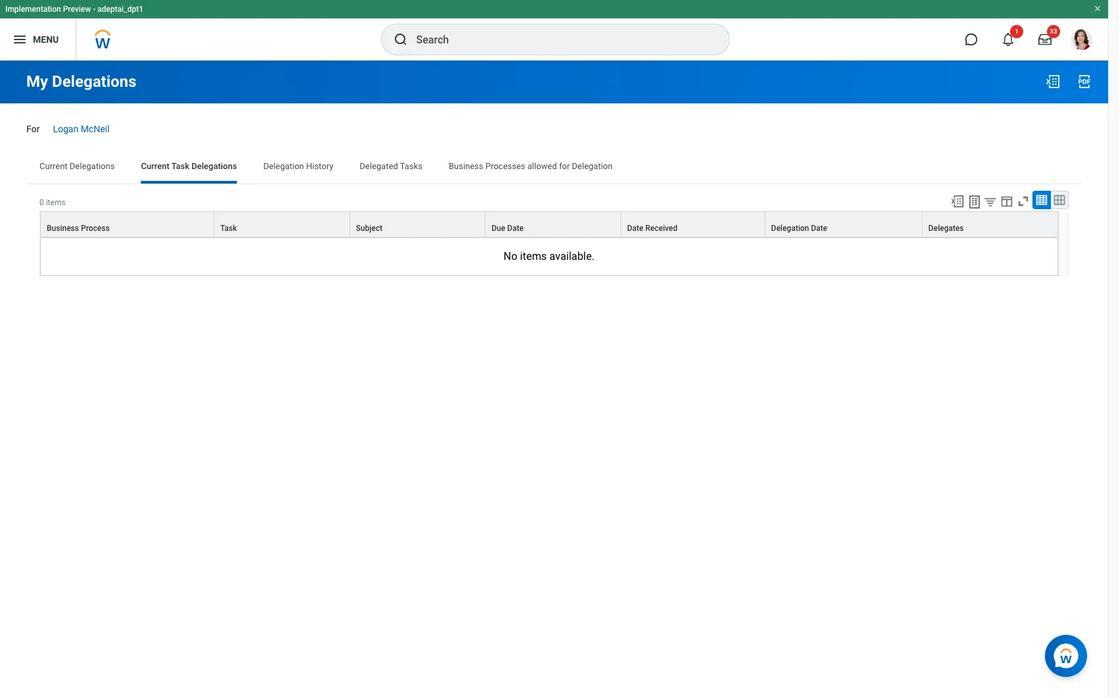 Task type: describe. For each thing, give the bounding box(es) containing it.
delegation date
[[772, 224, 828, 233]]

current for current task delegations
[[141, 161, 170, 171]]

logan mcneil link
[[53, 121, 110, 134]]

items for no
[[520, 250, 547, 263]]

subject button
[[350, 212, 485, 237]]

date for due date
[[508, 224, 524, 233]]

Search Workday  search field
[[417, 25, 702, 54]]

for
[[559, 161, 570, 171]]

mcneil
[[81, 124, 110, 134]]

date received button
[[622, 212, 765, 237]]

export to excel image for delegations
[[1046, 74, 1062, 90]]

delegates
[[929, 224, 964, 233]]

menu button
[[0, 18, 76, 61]]

my delegations
[[26, 72, 137, 91]]

33 button
[[1031, 25, 1061, 54]]

0 items
[[40, 198, 66, 207]]

delegations for current delegations
[[70, 161, 115, 171]]

business processes allowed for delegation
[[449, 161, 613, 171]]

implementation
[[5, 5, 61, 14]]

1 button
[[994, 25, 1024, 54]]

justify image
[[12, 32, 28, 47]]

logan
[[53, 124, 78, 134]]

logan mcneil
[[53, 124, 110, 134]]

notifications large image
[[1002, 33, 1015, 46]]

task inside task popup button
[[220, 224, 237, 233]]

inbox large image
[[1039, 33, 1052, 46]]

task button
[[215, 212, 350, 237]]

due date button
[[486, 212, 621, 237]]

for
[[26, 124, 40, 134]]

my
[[26, 72, 48, 91]]

0
[[40, 198, 44, 207]]

processes
[[486, 161, 526, 171]]

delegated
[[360, 161, 398, 171]]

preview
[[63, 5, 91, 14]]

toolbar inside my delegations main content
[[945, 191, 1069, 211]]

export to excel image for items
[[951, 194, 965, 209]]

history
[[306, 161, 334, 171]]

delegation date button
[[766, 212, 923, 237]]

available.
[[550, 250, 595, 263]]

current delegations
[[40, 161, 115, 171]]

search image
[[393, 32, 409, 47]]

due date
[[492, 224, 524, 233]]

business process
[[47, 224, 110, 233]]

select to filter grid data image
[[984, 195, 998, 209]]

delegation for delegation history
[[264, 161, 304, 171]]



Task type: locate. For each thing, give the bounding box(es) containing it.
-
[[93, 5, 96, 14]]

delegated tasks
[[360, 161, 423, 171]]

0 vertical spatial task
[[172, 161, 190, 171]]

items right 0
[[46, 198, 66, 207]]

1 horizontal spatial export to excel image
[[1046, 74, 1062, 90]]

2 horizontal spatial delegation
[[772, 224, 810, 233]]

table image
[[1036, 193, 1049, 207]]

1 vertical spatial business
[[47, 224, 79, 233]]

export to excel image left view printable version (pdf) icon
[[1046, 74, 1062, 90]]

tasks
[[400, 161, 423, 171]]

0 horizontal spatial date
[[508, 224, 524, 233]]

2 date from the left
[[628, 224, 644, 233]]

business
[[449, 161, 484, 171], [47, 224, 79, 233]]

3 date from the left
[[812, 224, 828, 233]]

33
[[1051, 28, 1058, 35]]

0 horizontal spatial items
[[46, 198, 66, 207]]

row inside my delegations main content
[[40, 211, 1059, 238]]

items
[[46, 198, 66, 207], [520, 250, 547, 263]]

current for current delegations
[[40, 161, 68, 171]]

subject
[[356, 224, 383, 233]]

1 current from the left
[[40, 161, 68, 171]]

click to view/edit grid preferences image
[[1000, 194, 1015, 209]]

profile logan mcneil image
[[1072, 29, 1093, 53]]

delegation inside popup button
[[772, 224, 810, 233]]

date for delegation date
[[812, 224, 828, 233]]

tab list inside my delegations main content
[[26, 152, 1083, 184]]

1 date from the left
[[508, 224, 524, 233]]

no items available.
[[504, 250, 595, 263]]

implementation preview -   adeptai_dpt1
[[5, 5, 143, 14]]

menu banner
[[0, 0, 1109, 61]]

delegation
[[264, 161, 304, 171], [572, 161, 613, 171], [772, 224, 810, 233]]

1 vertical spatial export to excel image
[[951, 194, 965, 209]]

1 horizontal spatial delegation
[[572, 161, 613, 171]]

0 horizontal spatial export to excel image
[[951, 194, 965, 209]]

my delegations main content
[[0, 61, 1109, 324]]

0 horizontal spatial task
[[172, 161, 190, 171]]

export to excel image left export to worksheets icon
[[951, 194, 965, 209]]

1 horizontal spatial date
[[628, 224, 644, 233]]

due
[[492, 224, 506, 233]]

export to worksheets image
[[967, 194, 983, 210]]

close environment banner image
[[1094, 5, 1102, 13]]

date
[[508, 224, 524, 233], [628, 224, 644, 233], [812, 224, 828, 233]]

fullscreen image
[[1017, 194, 1031, 209]]

adeptai_dpt1
[[98, 5, 143, 14]]

business down 0 items
[[47, 224, 79, 233]]

view printable version (pdf) image
[[1077, 74, 1093, 90]]

no
[[504, 250, 518, 263]]

business for business process
[[47, 224, 79, 233]]

0 horizontal spatial business
[[47, 224, 79, 233]]

delegation for delegation date
[[772, 224, 810, 233]]

0 horizontal spatial delegation
[[264, 161, 304, 171]]

row
[[40, 211, 1059, 238]]

current up 0 items
[[40, 161, 68, 171]]

task
[[172, 161, 190, 171], [220, 224, 237, 233]]

1 horizontal spatial task
[[220, 224, 237, 233]]

1
[[1016, 28, 1019, 35]]

menu
[[33, 34, 59, 45]]

1 horizontal spatial business
[[449, 161, 484, 171]]

tab list
[[26, 152, 1083, 184]]

date received
[[628, 224, 678, 233]]

0 horizontal spatial current
[[40, 161, 68, 171]]

delegation history
[[264, 161, 334, 171]]

delegations for my delegations
[[52, 72, 137, 91]]

business left processes
[[449, 161, 484, 171]]

2 horizontal spatial date
[[812, 224, 828, 233]]

received
[[646, 224, 678, 233]]

items for 0
[[46, 198, 66, 207]]

business for business processes allowed for delegation
[[449, 161, 484, 171]]

0 vertical spatial items
[[46, 198, 66, 207]]

2 current from the left
[[141, 161, 170, 171]]

current
[[40, 161, 68, 171], [141, 161, 170, 171]]

current up business process popup button
[[141, 161, 170, 171]]

row containing business process
[[40, 211, 1059, 238]]

process
[[81, 224, 110, 233]]

1 vertical spatial task
[[220, 224, 237, 233]]

delegations
[[52, 72, 137, 91], [70, 161, 115, 171], [192, 161, 237, 171]]

expand table image
[[1054, 193, 1067, 207]]

tab list containing current delegations
[[26, 152, 1083, 184]]

1 horizontal spatial current
[[141, 161, 170, 171]]

delegates button
[[923, 212, 1058, 237]]

0 vertical spatial export to excel image
[[1046, 74, 1062, 90]]

items right no at the top left
[[520, 250, 547, 263]]

business inside popup button
[[47, 224, 79, 233]]

1 vertical spatial items
[[520, 250, 547, 263]]

business process button
[[41, 212, 214, 237]]

1 horizontal spatial items
[[520, 250, 547, 263]]

export to excel image
[[1046, 74, 1062, 90], [951, 194, 965, 209]]

0 vertical spatial business
[[449, 161, 484, 171]]

toolbar
[[945, 191, 1069, 211]]

allowed
[[528, 161, 557, 171]]

current task delegations
[[141, 161, 237, 171]]



Task type: vqa. For each thing, say whether or not it's contained in the screenshot.
2nd menu item from the bottom
no



